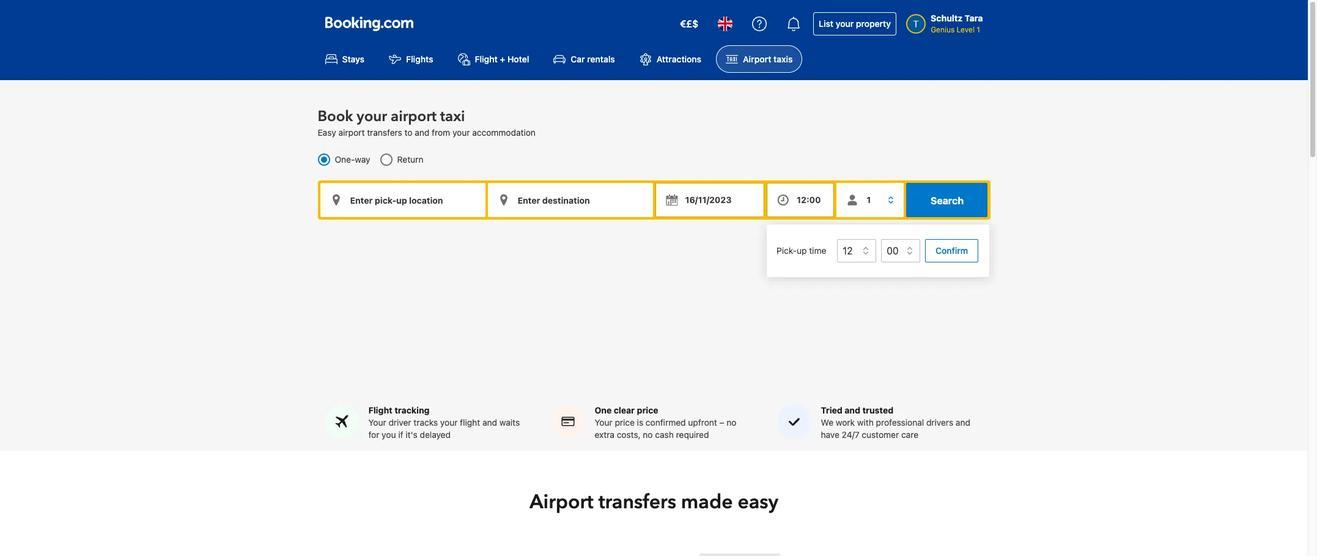 Task type: vqa. For each thing, say whether or not it's contained in the screenshot.
left Your
yes



Task type: locate. For each thing, give the bounding box(es) containing it.
1 vertical spatial flight
[[369, 405, 393, 415]]

1 vertical spatial price
[[615, 417, 635, 427]]

0 horizontal spatial flight
[[369, 405, 393, 415]]

booking.com online hotel reservations image
[[325, 17, 413, 31]]

0 horizontal spatial airport
[[339, 127, 365, 138]]

price
[[637, 405, 659, 415], [615, 417, 635, 427]]

flight for flight + hotel
[[475, 54, 498, 64]]

your right book
[[357, 107, 387, 127]]

with
[[858, 417, 874, 427]]

required
[[676, 429, 709, 440]]

flight
[[475, 54, 498, 64], [369, 405, 393, 415]]

1 vertical spatial airport
[[530, 489, 594, 516]]

0 vertical spatial transfers
[[367, 127, 402, 138]]

confirmed
[[646, 417, 686, 427]]

€£$
[[680, 18, 699, 29]]

0 vertical spatial price
[[637, 405, 659, 415]]

price up is
[[637, 405, 659, 415]]

and up work
[[845, 405, 861, 415]]

extra
[[595, 429, 615, 440]]

and
[[415, 127, 430, 138], [845, 405, 861, 415], [483, 417, 497, 427], [956, 417, 971, 427]]

0 vertical spatial airport
[[743, 54, 772, 64]]

flight up driver
[[369, 405, 393, 415]]

professional
[[877, 417, 925, 427]]

no right the –
[[727, 417, 737, 427]]

1 your from the left
[[369, 417, 386, 427]]

one-way
[[335, 154, 371, 165]]

0 vertical spatial flight
[[475, 54, 498, 64]]

airport up "to"
[[391, 107, 437, 127]]

your down one
[[595, 417, 613, 427]]

customer
[[862, 429, 900, 440]]

1 horizontal spatial transfers
[[599, 489, 677, 516]]

and right "to"
[[415, 127, 430, 138]]

0 vertical spatial no
[[727, 417, 737, 427]]

your up delayed
[[440, 417, 458, 427]]

tried
[[821, 405, 843, 415]]

car rentals
[[571, 54, 615, 64]]

schultz
[[931, 13, 963, 23]]

1 horizontal spatial price
[[637, 405, 659, 415]]

airport
[[743, 54, 772, 64], [530, 489, 594, 516]]

1 vertical spatial no
[[643, 429, 653, 440]]

1 horizontal spatial airport
[[743, 54, 772, 64]]

16/11/2023
[[686, 195, 732, 205]]

your inside flight tracking your driver tracks your flight and waits for you if it's delayed
[[440, 417, 458, 427]]

work
[[836, 417, 855, 427]]

flights link
[[379, 45, 443, 73]]

made
[[681, 489, 733, 516]]

1 horizontal spatial flight
[[475, 54, 498, 64]]

1 horizontal spatial your
[[595, 417, 613, 427]]

search button
[[907, 183, 988, 217]]

airport transfers made easy
[[530, 489, 779, 516]]

transfers
[[367, 127, 402, 138], [599, 489, 677, 516]]

0 horizontal spatial your
[[369, 417, 386, 427]]

tried and trusted we work with professional drivers and have 24/7 customer care
[[821, 405, 971, 440]]

2 your from the left
[[595, 417, 613, 427]]

stays
[[342, 54, 365, 64]]

airport
[[391, 107, 437, 127], [339, 127, 365, 138]]

taxi
[[440, 107, 465, 127]]

+
[[500, 54, 506, 64]]

have
[[821, 429, 840, 440]]

and right "flight"
[[483, 417, 497, 427]]

cash
[[655, 429, 674, 440]]

airport down book
[[339, 127, 365, 138]]

property
[[856, 18, 892, 29]]

0 horizontal spatial transfers
[[367, 127, 402, 138]]

no down is
[[643, 429, 653, 440]]

your
[[836, 18, 854, 29], [357, 107, 387, 127], [453, 127, 470, 138], [440, 417, 458, 427]]

your inside one clear price your price is confirmed upfront – no extra costs, no cash required
[[595, 417, 613, 427]]

no
[[727, 417, 737, 427], [643, 429, 653, 440]]

flight inside flight tracking your driver tracks your flight and waits for you if it's delayed
[[369, 405, 393, 415]]

airport taxis link
[[716, 45, 803, 73]]

list your property
[[819, 18, 892, 29]]

tracks
[[414, 417, 438, 427]]

Enter pick-up location text field
[[320, 183, 485, 217]]

if
[[398, 429, 404, 440]]

book
[[318, 107, 353, 127]]

flights
[[406, 54, 434, 64]]

0 horizontal spatial price
[[615, 417, 635, 427]]

attractions
[[657, 54, 702, 64]]

costs,
[[617, 429, 641, 440]]

drivers
[[927, 417, 954, 427]]

your up for
[[369, 417, 386, 427]]

flight left +
[[475, 54, 498, 64]]

1 horizontal spatial airport
[[391, 107, 437, 127]]

1 horizontal spatial no
[[727, 417, 737, 427]]

flight inside flight + hotel 'link'
[[475, 54, 498, 64]]

trusted
[[863, 405, 894, 415]]

delayed
[[420, 429, 451, 440]]

€£$ button
[[673, 9, 706, 39]]

price down the clear
[[615, 417, 635, 427]]

0 horizontal spatial airport
[[530, 489, 594, 516]]

0 vertical spatial airport
[[391, 107, 437, 127]]

your
[[369, 417, 386, 427], [595, 417, 613, 427]]

tara
[[965, 13, 984, 23]]

your right list
[[836, 18, 854, 29]]

your down taxi
[[453, 127, 470, 138]]



Task type: describe. For each thing, give the bounding box(es) containing it.
waits
[[500, 417, 520, 427]]

airport for airport taxis
[[743, 54, 772, 64]]

attractions link
[[630, 45, 712, 73]]

confirm
[[936, 246, 969, 256]]

and inside flight tracking your driver tracks your flight and waits for you if it's delayed
[[483, 417, 497, 427]]

12:00
[[797, 195, 821, 205]]

we
[[821, 417, 834, 427]]

easy
[[318, 127, 336, 138]]

flight for flight tracking your driver tracks your flight and waits for you if it's delayed
[[369, 405, 393, 415]]

and right drivers at the bottom right of page
[[956, 417, 971, 427]]

one clear price your price is confirmed upfront – no extra costs, no cash required
[[595, 405, 737, 440]]

to
[[405, 127, 413, 138]]

return
[[397, 154, 424, 165]]

tracking
[[395, 405, 430, 415]]

airport taxis
[[743, 54, 793, 64]]

it's
[[406, 429, 418, 440]]

flight + hotel link
[[448, 45, 539, 73]]

transfers inside book your airport taxi easy airport transfers to and from your accommodation
[[367, 127, 402, 138]]

easy
[[738, 489, 779, 516]]

0 horizontal spatial no
[[643, 429, 653, 440]]

flight tracking your driver tracks your flight and waits for you if it's delayed
[[369, 405, 520, 440]]

care
[[902, 429, 919, 440]]

24/7
[[842, 429, 860, 440]]

level
[[957, 25, 975, 34]]

schultz tara genius level 1
[[931, 13, 984, 34]]

stays link
[[315, 45, 374, 73]]

driver
[[389, 417, 412, 427]]

accommodation
[[472, 127, 536, 138]]

one
[[595, 405, 612, 415]]

flight + hotel
[[475, 54, 529, 64]]

–
[[720, 417, 725, 427]]

pick-up time
[[777, 245, 827, 256]]

one-
[[335, 154, 355, 165]]

1
[[977, 25, 981, 34]]

you
[[382, 429, 396, 440]]

car rentals link
[[544, 45, 625, 73]]

airport for airport transfers made easy
[[530, 489, 594, 516]]

your inside list your property link
[[836, 18, 854, 29]]

hotel
[[508, 54, 529, 64]]

upfront
[[689, 417, 718, 427]]

up
[[797, 245, 807, 256]]

and inside book your airport taxi easy airport transfers to and from your accommodation
[[415, 127, 430, 138]]

your inside flight tracking your driver tracks your flight and waits for you if it's delayed
[[369, 417, 386, 427]]

list your property link
[[814, 12, 897, 35]]

search
[[931, 195, 964, 206]]

flight
[[460, 417, 480, 427]]

for
[[369, 429, 380, 440]]

1 vertical spatial transfers
[[599, 489, 677, 516]]

rentals
[[588, 54, 615, 64]]

confirm button
[[926, 239, 979, 263]]

pick-
[[777, 245, 797, 256]]

clear
[[614, 405, 635, 415]]

car
[[571, 54, 585, 64]]

genius
[[931, 25, 955, 34]]

from
[[432, 127, 450, 138]]

booking airport taxi image
[[699, 553, 956, 556]]

1 vertical spatial airport
[[339, 127, 365, 138]]

time
[[810, 245, 827, 256]]

way
[[355, 154, 371, 165]]

is
[[637, 417, 644, 427]]

12:00 button
[[767, 183, 835, 217]]

taxis
[[774, 54, 793, 64]]

book your airport taxi easy airport transfers to and from your accommodation
[[318, 107, 536, 138]]

list
[[819, 18, 834, 29]]

Enter destination text field
[[488, 183, 653, 217]]

16/11/2023 button
[[656, 183, 765, 217]]



